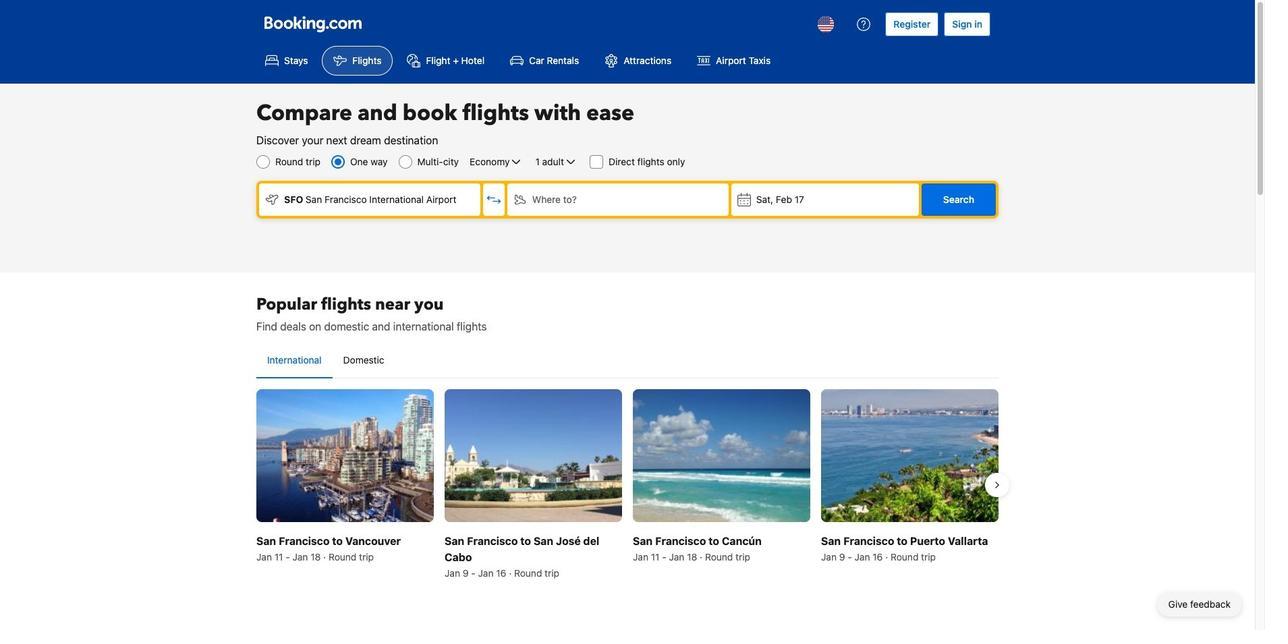 Task type: vqa. For each thing, say whether or not it's contained in the screenshot.
to
no



Task type: describe. For each thing, give the bounding box(es) containing it.
san francisco to cancún image
[[633, 389, 811, 523]]

san francisco to san josé del cabo image
[[445, 389, 622, 523]]

san francisco to vancouver image
[[257, 389, 434, 523]]



Task type: locate. For each thing, give the bounding box(es) containing it.
booking.com logo image
[[265, 16, 362, 32], [265, 16, 362, 32]]

san francisco to puerto vallarta image
[[822, 389, 999, 523]]

tab list
[[257, 343, 999, 379]]

region
[[246, 384, 1010, 586]]



